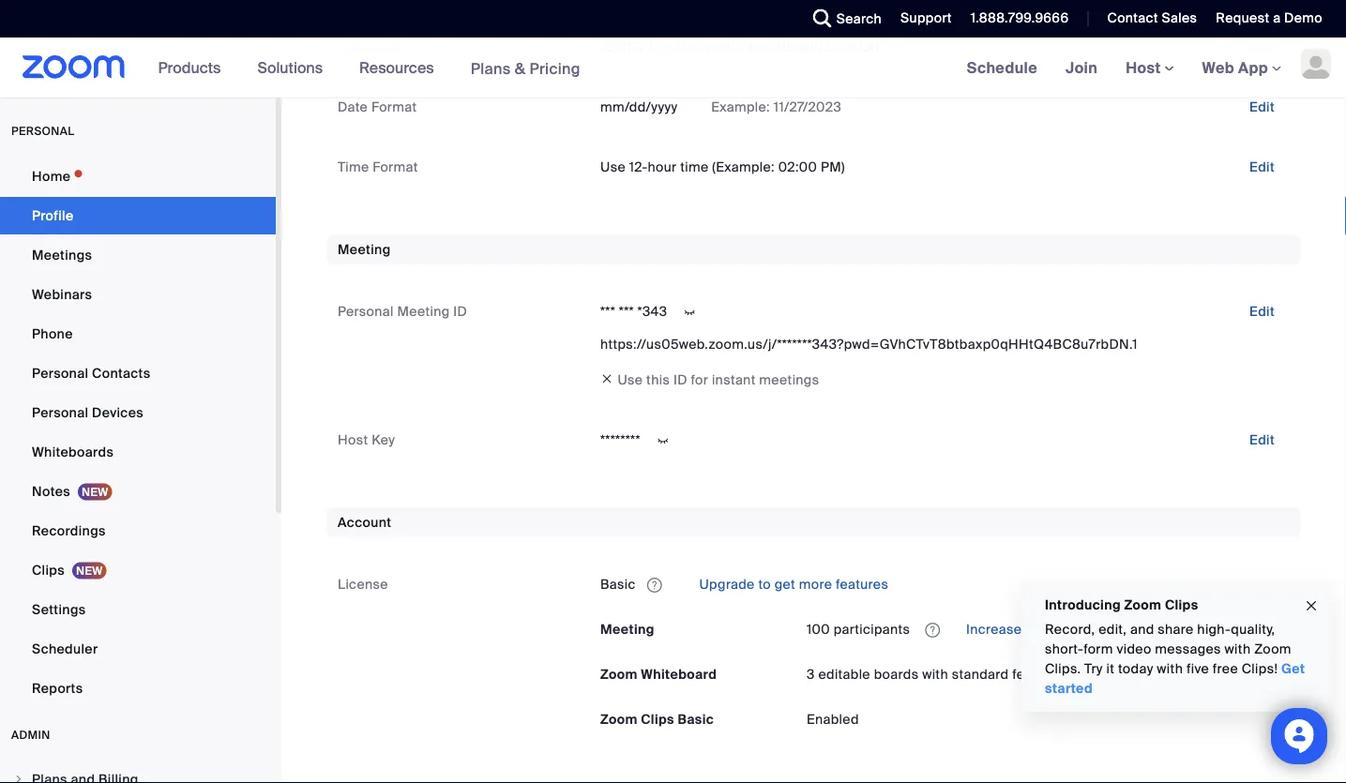 Task type: locate. For each thing, give the bounding box(es) containing it.
1 vertical spatial and
[[1131, 621, 1155, 639]]

date
[[338, 99, 368, 116]]

use left the 12-
[[601, 159, 626, 176]]

edit button for personal meeting id
[[1235, 297, 1290, 327]]

(us
[[773, 38, 795, 56]]

today
[[1118, 661, 1154, 678]]

3 editable boards with standard features
[[807, 666, 1065, 683]]

app
[[1239, 58, 1269, 77]]

whiteboards
[[32, 443, 114, 461]]

3
[[807, 666, 815, 683]]

phone link
[[0, 315, 276, 353]]

1 vertical spatial host
[[338, 431, 368, 449]]

meetings navigation
[[953, 38, 1346, 99]]

id
[[454, 303, 467, 320], [674, 371, 688, 388]]

***
[[601, 303, 616, 320], [619, 303, 634, 320]]

1 horizontal spatial id
[[674, 371, 688, 388]]

0 vertical spatial clips
[[32, 562, 65, 579]]

key
[[372, 431, 395, 449]]

devices
[[92, 404, 144, 421]]

clips up settings
[[32, 562, 65, 579]]

personal inside personal contacts link
[[32, 365, 89, 382]]

with down messages
[[1157, 661, 1183, 678]]

host for host key
[[338, 431, 368, 449]]

demo
[[1285, 9, 1323, 27]]

edit for time format
[[1250, 159, 1275, 176]]

3 edit from the top
[[1250, 159, 1275, 176]]

reports
[[32, 680, 83, 697]]

introducing zoom clips
[[1045, 596, 1199, 614]]

2 *** from the left
[[619, 303, 634, 320]]

web
[[1202, 58, 1235, 77]]

1 vertical spatial clips
[[1165, 596, 1199, 614]]

time for (gmt-7:00) mountain time (us and canada)
[[338, 38, 369, 56]]

zoom up zoom clips basic
[[601, 666, 638, 683]]

and
[[799, 38, 823, 56], [1131, 621, 1155, 639]]

example: 11/27/2023
[[708, 99, 842, 116]]

personal inside personal devices link
[[32, 404, 89, 421]]

clips down zoom whiteboard
[[641, 711, 675, 728]]

4 edit from the top
[[1250, 303, 1275, 320]]

0 vertical spatial personal
[[338, 303, 394, 320]]

share
[[1158, 621, 1194, 639]]

zone
[[373, 38, 405, 56]]

increase meeting capacity link
[[963, 621, 1141, 638]]

0 vertical spatial id
[[454, 303, 467, 320]]

banner containing products
[[0, 38, 1346, 99]]

and up video
[[1131, 621, 1155, 639]]

0 vertical spatial host
[[1126, 58, 1165, 77]]

0 horizontal spatial basic
[[601, 576, 636, 593]]

personal
[[338, 303, 394, 320], [32, 365, 89, 382], [32, 404, 89, 421]]

basic
[[601, 576, 636, 593], [678, 711, 714, 728]]

3 edit button from the top
[[1235, 152, 1290, 183]]

1.888.799.9666 button up schedule "link"
[[971, 9, 1069, 27]]

0 vertical spatial features
[[836, 576, 889, 593]]

zoom whiteboard
[[601, 666, 717, 683]]

1 vertical spatial features
[[1013, 666, 1065, 683]]

time left zone
[[338, 38, 369, 56]]

hour
[[648, 159, 677, 176]]

zoom up the edit,
[[1125, 596, 1162, 614]]

with up free at the bottom right of the page
[[1225, 641, 1251, 658]]

1 vertical spatial id
[[674, 371, 688, 388]]

solutions
[[257, 58, 323, 77]]

host inside the meetings navigation
[[1126, 58, 1165, 77]]

1.888.799.9666 button up the schedule at the right top
[[957, 0, 1074, 38]]

meetings link
[[0, 236, 276, 274]]

1 vertical spatial use
[[618, 371, 643, 388]]

0 vertical spatial and
[[799, 38, 823, 56]]

and right (us
[[799, 38, 823, 56]]

format down the 'resources'
[[371, 99, 417, 116]]

instant
[[712, 371, 756, 388]]

features down short-
[[1013, 666, 1065, 683]]

schedule link
[[953, 38, 1052, 98]]

mm/dd/yyyy
[[601, 99, 678, 116]]

features up the 100 participants
[[836, 576, 889, 593]]

1 vertical spatial personal
[[32, 365, 89, 382]]

started
[[1045, 680, 1093, 698]]

personal for personal contacts
[[32, 365, 89, 382]]

get
[[1282, 661, 1305, 678]]

personal menu menu
[[0, 158, 276, 709]]

show host key image
[[648, 432, 678, 449]]

edit,
[[1099, 621, 1127, 639]]

1 edit button from the top
[[1235, 32, 1290, 62]]

1 vertical spatial basic
[[678, 711, 714, 728]]

free
[[1213, 661, 1239, 678]]

close image
[[1304, 596, 1319, 617]]

1 edit from the top
[[1250, 38, 1275, 56]]

1 horizontal spatial clips
[[641, 711, 675, 728]]

features inside "application"
[[836, 576, 889, 593]]

0 horizontal spatial and
[[799, 38, 823, 56]]

settings
[[32, 601, 86, 618]]

application
[[601, 570, 1290, 600], [807, 615, 1290, 645]]

0 horizontal spatial id
[[454, 303, 467, 320]]

personal devices link
[[0, 394, 276, 432]]

(gmt-
[[601, 38, 639, 56]]

meetings
[[759, 371, 820, 388]]

products button
[[158, 38, 229, 98]]

time format
[[338, 159, 418, 176]]

02:00
[[778, 159, 817, 176]]

personal
[[11, 124, 75, 138]]

get
[[775, 576, 796, 593]]

host
[[1126, 58, 1165, 77], [338, 431, 368, 449]]

1 vertical spatial application
[[807, 615, 1290, 645]]

1 vertical spatial format
[[373, 159, 418, 176]]

format down date format
[[373, 159, 418, 176]]

2 horizontal spatial with
[[1225, 641, 1251, 658]]

id for this
[[674, 371, 688, 388]]

basic left learn more about your license type image
[[601, 576, 636, 593]]

0 vertical spatial use
[[601, 159, 626, 176]]

meeting inside "application"
[[1026, 621, 1078, 638]]

application up clips.
[[807, 615, 1290, 645]]

0 vertical spatial basic
[[601, 576, 636, 593]]

time
[[338, 38, 369, 56], [738, 38, 769, 56], [338, 159, 369, 176]]

2 vertical spatial personal
[[32, 404, 89, 421]]

use 12-hour time (example: 02:00 pm)
[[601, 159, 845, 176]]

2 vertical spatial clips
[[641, 711, 675, 728]]

use left this
[[618, 371, 643, 388]]

0 horizontal spatial features
[[836, 576, 889, 593]]

*343
[[638, 303, 667, 320]]

2 horizontal spatial clips
[[1165, 596, 1199, 614]]

basic down 'whiteboard'
[[678, 711, 714, 728]]

with right boards
[[922, 666, 949, 683]]

video
[[1117, 641, 1152, 658]]

show personal meeting id image
[[675, 304, 705, 321]]

4 edit button from the top
[[1235, 297, 1290, 327]]

zoom inside record, edit, and share high-quality, short-form video messages with zoom clips. try it today with five free clips!
[[1255, 641, 1292, 658]]

host left key
[[338, 431, 368, 449]]

edit button for time zone
[[1235, 32, 1290, 62]]

host down contact sales
[[1126, 58, 1165, 77]]

edit button for time format
[[1235, 152, 1290, 183]]

learn more about your meeting license image
[[920, 622, 946, 639]]

date format
[[338, 99, 417, 116]]

time for use 12-hour time (example: 02:00 pm)
[[338, 159, 369, 176]]

learn more about your license type image
[[645, 579, 664, 592]]

contact
[[1108, 9, 1159, 27]]

edit
[[1250, 38, 1275, 56], [1250, 99, 1275, 116], [1250, 159, 1275, 176], [1250, 303, 1275, 320], [1250, 431, 1275, 449]]

home link
[[0, 158, 276, 195]]

time down the date
[[338, 159, 369, 176]]

personal for personal devices
[[32, 404, 89, 421]]

canada)
[[826, 38, 880, 56]]

0 horizontal spatial clips
[[32, 562, 65, 579]]

0 horizontal spatial host
[[338, 431, 368, 449]]

use for use this id for instant meetings
[[618, 371, 643, 388]]

0 vertical spatial application
[[601, 570, 1290, 600]]

&
[[515, 58, 526, 78]]

clips link
[[0, 552, 276, 589]]

time left (us
[[738, 38, 769, 56]]

1 horizontal spatial and
[[1131, 621, 1155, 639]]

request a demo link
[[1202, 0, 1346, 38], [1216, 9, 1323, 27]]

100 participants
[[807, 621, 910, 638]]

format
[[371, 99, 417, 116], [373, 159, 418, 176]]

0 horizontal spatial ***
[[601, 303, 616, 320]]

support link
[[887, 0, 957, 38], [901, 9, 952, 27]]

phone
[[32, 325, 73, 342]]

1 horizontal spatial basic
[[678, 711, 714, 728]]

capacity
[[1082, 621, 1138, 638]]

standard
[[952, 666, 1009, 683]]

1 horizontal spatial ***
[[619, 303, 634, 320]]

banner
[[0, 38, 1346, 99]]

record,
[[1045, 621, 1095, 639]]

application up learn more about your meeting license image
[[601, 570, 1290, 600]]

0 vertical spatial format
[[371, 99, 417, 116]]

personal for personal meeting id
[[338, 303, 394, 320]]

this
[[647, 371, 670, 388]]

use for use 12-hour time (example: 02:00 pm)
[[601, 159, 626, 176]]

zoom up clips! at the right of page
[[1255, 641, 1292, 658]]

format for date format
[[371, 99, 417, 116]]

license
[[338, 576, 388, 593]]

form
[[1084, 641, 1114, 658]]

menu item
[[0, 762, 276, 783]]

short-
[[1045, 641, 1084, 658]]

clips up share
[[1165, 596, 1199, 614]]

2 edit button from the top
[[1235, 92, 1290, 122]]

1 horizontal spatial host
[[1126, 58, 1165, 77]]

1 *** from the left
[[601, 303, 616, 320]]

whiteboard
[[641, 666, 717, 683]]



Task type: describe. For each thing, give the bounding box(es) containing it.
webinars
[[32, 286, 92, 303]]

to
[[759, 576, 771, 593]]

webinars link
[[0, 276, 276, 313]]

5 edit from the top
[[1250, 431, 1275, 449]]

a
[[1273, 9, 1281, 27]]

zoom logo image
[[23, 55, 125, 79]]

personal devices
[[32, 404, 144, 421]]

join
[[1066, 58, 1098, 77]]

plans & pricing
[[471, 58, 581, 78]]

quality,
[[1231, 621, 1275, 639]]

sales
[[1162, 9, 1198, 27]]

increase meeting capacity
[[963, 621, 1141, 638]]

*** *** *343
[[601, 303, 667, 320]]

clips inside personal menu menu
[[32, 562, 65, 579]]

12-
[[629, 159, 648, 176]]

web app button
[[1202, 58, 1282, 77]]

profile picture image
[[1301, 49, 1331, 79]]

clips.
[[1045, 661, 1081, 678]]

format for time format
[[373, 159, 418, 176]]

0 horizontal spatial with
[[922, 666, 949, 683]]

time
[[680, 159, 709, 176]]

upgrade to get more features
[[696, 576, 889, 593]]

get started link
[[1045, 661, 1305, 698]]

and inside record, edit, and share high-quality, short-form video messages with zoom clips. try it today with five free clips!
[[1131, 621, 1155, 639]]

edit for personal meeting id
[[1250, 303, 1275, 320]]

zoom down zoom whiteboard
[[601, 711, 638, 728]]

host key
[[338, 431, 395, 449]]

high-
[[1198, 621, 1231, 639]]

get started
[[1045, 661, 1305, 698]]

upgrade
[[700, 576, 755, 593]]

pm)
[[821, 159, 845, 176]]

1 horizontal spatial with
[[1157, 661, 1183, 678]]

editable
[[819, 666, 871, 683]]

scheduler link
[[0, 631, 276, 668]]

account
[[338, 514, 392, 531]]

increase
[[966, 621, 1022, 638]]

profile
[[32, 207, 74, 224]]

zoom clips basic
[[601, 711, 714, 728]]

product information navigation
[[144, 38, 595, 99]]

whiteboards link
[[0, 433, 276, 471]]

********
[[601, 431, 641, 449]]

resources button
[[359, 38, 443, 98]]

2 edit from the top
[[1250, 99, 1275, 116]]

id for meeting
[[454, 303, 467, 320]]

profile link
[[0, 197, 276, 235]]

1 horizontal spatial features
[[1013, 666, 1065, 683]]

mountain
[[675, 38, 735, 56]]

recordings
[[32, 522, 106, 540]]

host button
[[1126, 58, 1174, 77]]

request
[[1216, 9, 1270, 27]]

request a demo
[[1216, 9, 1323, 27]]

participants
[[834, 621, 910, 638]]

upgrade to get more features link
[[696, 576, 889, 593]]

solutions button
[[257, 38, 331, 98]]

join link
[[1052, 38, 1112, 98]]

plans
[[471, 58, 511, 78]]

for
[[691, 371, 709, 388]]

right image
[[13, 774, 24, 783]]

1.888.799.9666
[[971, 9, 1069, 27]]

notes
[[32, 483, 70, 500]]

record, edit, and share high-quality, short-form video messages with zoom clips. try it today with five free clips!
[[1045, 621, 1292, 678]]

https://us05web.zoom.us/j/*******343?pwd=gvhctvt8btbaxp0qhhtq4bc8u7rbdn.1
[[601, 335, 1138, 353]]

more
[[799, 576, 833, 593]]

5 edit button from the top
[[1235, 425, 1290, 455]]

contact sales
[[1108, 9, 1198, 27]]

it
[[1107, 661, 1115, 678]]

boards
[[874, 666, 919, 683]]

admin
[[11, 728, 50, 743]]

schedule
[[967, 58, 1038, 77]]

host for host
[[1126, 58, 1165, 77]]

home
[[32, 167, 71, 185]]

introducing
[[1045, 596, 1121, 614]]

personal contacts
[[32, 365, 151, 382]]

clips!
[[1242, 661, 1278, 678]]

(example:
[[712, 159, 775, 176]]

search
[[837, 10, 882, 27]]

example:
[[711, 99, 770, 116]]

application containing basic
[[601, 570, 1290, 600]]

search button
[[799, 0, 887, 38]]

recordings link
[[0, 512, 276, 550]]

support
[[901, 9, 952, 27]]

contacts
[[92, 365, 151, 382]]

edit for time zone
[[1250, 38, 1275, 56]]

personal contacts link
[[0, 355, 276, 392]]

application containing 100 participants
[[807, 615, 1290, 645]]

web app
[[1202, 58, 1269, 77]]

100
[[807, 621, 830, 638]]

personal meeting id
[[338, 303, 467, 320]]



Task type: vqa. For each thing, say whether or not it's contained in the screenshot.
Size
no



